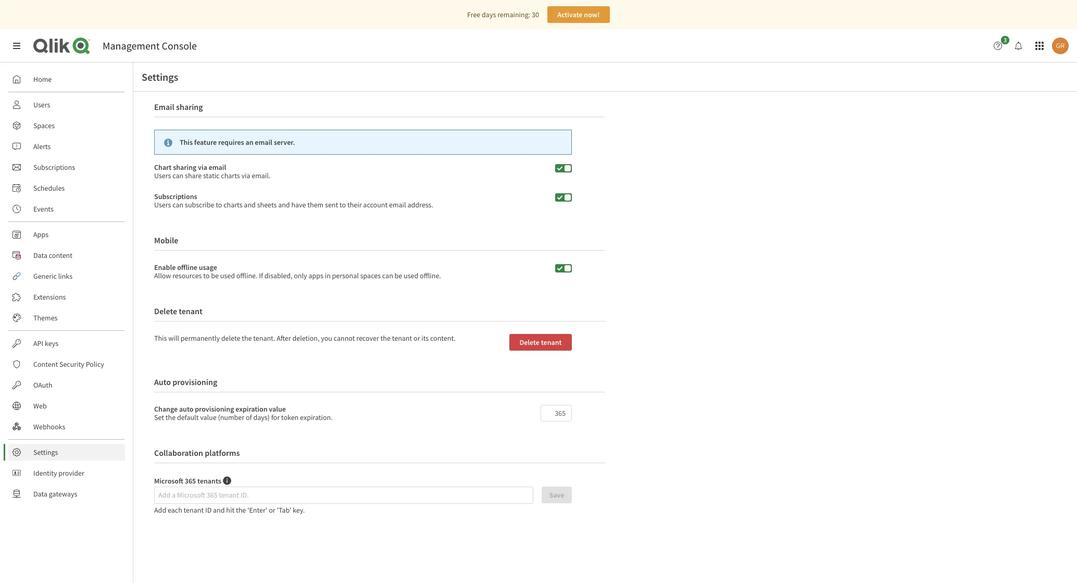 Task type: describe. For each thing, give the bounding box(es) containing it.
delete tenant
[[154, 306, 203, 317]]

subscriptions link
[[8, 159, 125, 176]]

the right "delete"
[[242, 334, 252, 343]]

home link
[[8, 71, 125, 88]]

content security policy link
[[8, 356, 125, 373]]

free
[[468, 10, 481, 19]]

of
[[246, 413, 252, 422]]

recover
[[357, 334, 379, 343]]

the inside change auto provisioning expiration value set the default value (number of days) for token expiration.
[[166, 413, 176, 422]]

schedules link
[[8, 180, 125, 196]]

subscriptions users can subscribe to charts and sheets and have them sent to their account email address.
[[154, 192, 434, 210]]

themes
[[33, 313, 58, 323]]

auto
[[154, 377, 171, 387]]

gateways
[[49, 489, 77, 499]]

30
[[532, 10, 539, 19]]

subscriptions for subscriptions users can subscribe to charts and sheets and have them sent to their account email address.
[[154, 192, 197, 201]]

3
[[1004, 36, 1008, 44]]

content
[[33, 360, 58, 369]]

requires
[[218, 138, 244, 147]]

after
[[277, 334, 291, 343]]

charts inside chart sharing via email users can share static charts via email.
[[221, 171, 240, 181]]

the right hit
[[236, 505, 246, 515]]

chart sharing via email users can share static charts via email.
[[154, 163, 271, 181]]

email inside chart sharing via email users can share static charts via email.
[[209, 163, 226, 172]]

identity provider link
[[8, 465, 125, 482]]

policy
[[86, 360, 104, 369]]

data for data content
[[33, 251, 47, 260]]

chart
[[154, 163, 172, 172]]

generic links
[[33, 272, 73, 281]]

resources
[[173, 271, 202, 281]]

2 be from the left
[[395, 271, 403, 281]]

collaboration platforms
[[154, 448, 240, 458]]

an
[[246, 138, 254, 147]]

2 offline. from the left
[[420, 271, 441, 281]]

delete tenant button
[[510, 334, 572, 351]]

1 horizontal spatial and
[[244, 200, 256, 210]]

its
[[422, 334, 429, 343]]

console
[[162, 39, 197, 52]]

webhooks link
[[8, 419, 125, 435]]

activate now! link
[[548, 6, 610, 23]]

1 offline. from the left
[[236, 271, 258, 281]]

or inside this will permanently delete the tenant. after deletion, you cannot recover the tenant or its content. delete tenant
[[414, 334, 420, 343]]

expiration
[[236, 405, 268, 414]]

address.
[[408, 200, 434, 210]]

can inside subscriptions users can subscribe to charts and sheets and have them sent to their account email address.
[[173, 200, 184, 210]]

usage
[[199, 263, 217, 272]]

charts inside subscriptions users can subscribe to charts and sheets and have them sent to their account email address.
[[224, 200, 243, 210]]

have
[[292, 200, 306, 210]]

'enter'
[[248, 505, 268, 515]]

auto
[[179, 405, 194, 414]]

provisioning inside change auto provisioning expiration value set the default value (number of days) for token expiration.
[[195, 405, 234, 414]]

static
[[203, 171, 220, 181]]

mobile
[[154, 235, 178, 246]]

enable offline usage allow resources to be used offline. if disabled, only apps in personal spaces can be used offline.
[[154, 263, 441, 281]]

3 button
[[990, 36, 1013, 54]]

links
[[58, 272, 73, 281]]

in
[[325, 271, 331, 281]]

delete inside this will permanently delete the tenant. after deletion, you cannot recover the tenant or its content. delete tenant
[[520, 338, 540, 347]]

identity provider
[[33, 469, 84, 478]]

each
[[168, 505, 182, 515]]

api keys link
[[8, 335, 125, 352]]

sheets
[[257, 200, 277, 210]]

only
[[294, 271, 307, 281]]

keys
[[45, 339, 58, 348]]

this feature requires an email server. alert
[[154, 130, 572, 155]]

email inside this feature requires an email server. alert
[[255, 138, 273, 147]]

1 used from the left
[[220, 271, 235, 281]]

0 horizontal spatial delete
[[154, 306, 177, 317]]

can inside chart sharing via email users can share static charts via email.
[[173, 171, 184, 181]]

management console element
[[103, 39, 197, 52]]

alerts
[[33, 142, 51, 151]]

users inside chart sharing via email users can share static charts via email.
[[154, 171, 171, 181]]

content.
[[431, 334, 456, 343]]

0 vertical spatial provisioning
[[173, 377, 217, 387]]

users inside the navigation pane element
[[33, 100, 50, 109]]

platforms
[[205, 448, 240, 458]]

data gateways
[[33, 489, 77, 499]]

change
[[154, 405, 178, 414]]

activate
[[558, 10, 583, 19]]

days)
[[253, 413, 270, 422]]

feature
[[194, 138, 217, 147]]

email inside subscriptions users can subscribe to charts and sheets and have them sent to their account email address.
[[389, 200, 406, 210]]

1 horizontal spatial to
[[216, 200, 222, 210]]

sharing for email
[[176, 102, 203, 112]]

events
[[33, 204, 54, 214]]

subscribe
[[185, 200, 214, 210]]

microsoft
[[154, 477, 183, 486]]

2 horizontal spatial and
[[278, 200, 290, 210]]

spaces link
[[8, 117, 125, 134]]

1 horizontal spatial via
[[242, 171, 250, 181]]

oauth
[[33, 380, 52, 390]]

webhooks
[[33, 422, 65, 432]]

you
[[321, 334, 332, 343]]

0 vertical spatial settings
[[142, 70, 178, 83]]

alerts link
[[8, 138, 125, 155]]

0 horizontal spatial value
[[200, 413, 217, 422]]

data content
[[33, 251, 72, 260]]

cannot
[[334, 334, 355, 343]]

id
[[205, 505, 212, 515]]

expiration.
[[300, 413, 333, 422]]

api
[[33, 339, 43, 348]]

data for data gateways
[[33, 489, 47, 499]]

share
[[185, 171, 202, 181]]

data gateways link
[[8, 486, 125, 502]]

spaces
[[360, 271, 381, 281]]



Task type: vqa. For each thing, say whether or not it's contained in the screenshot.
Stewards
no



Task type: locate. For each thing, give the bounding box(es) containing it.
0 horizontal spatial and
[[213, 505, 225, 515]]

add microsoft 365 tenants that can be used as collaboration channels. image
[[221, 476, 233, 486]]

settings up email
[[142, 70, 178, 83]]

2 horizontal spatial email
[[389, 200, 406, 210]]

set
[[154, 413, 164, 422]]

1 vertical spatial this
[[154, 334, 167, 343]]

1 vertical spatial sharing
[[173, 163, 197, 172]]

1 vertical spatial email
[[209, 163, 226, 172]]

users link
[[8, 96, 125, 113]]

0 horizontal spatial to
[[203, 271, 210, 281]]

or left its
[[414, 334, 420, 343]]

to
[[216, 200, 222, 210], [340, 200, 346, 210], [203, 271, 210, 281]]

account
[[363, 200, 388, 210]]

this feature requires an email server.
[[180, 138, 295, 147]]

add each tenant id and hit the 'enter' or 'tab' key.
[[154, 505, 305, 515]]

1 vertical spatial or
[[269, 505, 276, 515]]

to right "sent"
[[340, 200, 346, 210]]

this will permanently delete the tenant. after deletion, you cannot recover the tenant or its content. delete tenant
[[154, 334, 562, 347]]

this for this feature requires an email server.
[[180, 138, 193, 147]]

now!
[[584, 10, 600, 19]]

collaboration
[[154, 448, 203, 458]]

events link
[[8, 201, 125, 217]]

via
[[198, 163, 207, 172], [242, 171, 250, 181]]

0 horizontal spatial subscriptions
[[33, 163, 75, 172]]

1 horizontal spatial offline.
[[420, 271, 441, 281]]

days
[[482, 10, 496, 19]]

value
[[269, 405, 286, 414], [200, 413, 217, 422]]

0 vertical spatial sharing
[[176, 102, 203, 112]]

this for this will permanently delete the tenant. after deletion, you cannot recover the tenant or its content. delete tenant
[[154, 334, 167, 343]]

the right recover on the left of the page
[[381, 334, 391, 343]]

1 horizontal spatial be
[[395, 271, 403, 281]]

add
[[154, 505, 166, 515]]

0 horizontal spatial used
[[220, 271, 235, 281]]

the
[[242, 334, 252, 343], [381, 334, 391, 343], [166, 413, 176, 422], [236, 505, 246, 515]]

deletion,
[[293, 334, 320, 343]]

0 vertical spatial charts
[[221, 171, 240, 181]]

offline
[[177, 263, 197, 272]]

email right share
[[209, 163, 226, 172]]

0 horizontal spatial offline.
[[236, 271, 258, 281]]

spaces
[[33, 121, 55, 130]]

0 vertical spatial can
[[173, 171, 184, 181]]

0 horizontal spatial settings
[[33, 448, 58, 457]]

(number
[[218, 413, 245, 422]]

auto provisioning
[[154, 377, 217, 387]]

will
[[168, 334, 179, 343]]

provisioning right auto
[[195, 405, 234, 414]]

1 horizontal spatial subscriptions
[[154, 192, 197, 201]]

users up mobile
[[154, 200, 171, 210]]

can inside the enable offline usage allow resources to be used offline. if disabled, only apps in personal spaces can be used offline.
[[382, 271, 393, 281]]

apps
[[309, 271, 324, 281]]

subscriptions up schedules
[[33, 163, 75, 172]]

tenant.
[[253, 334, 275, 343]]

if
[[259, 271, 263, 281]]

web link
[[8, 398, 125, 414]]

subscriptions inside subscriptions users can subscribe to charts and sheets and have them sent to their account email address.
[[154, 192, 197, 201]]

this inside this will permanently delete the tenant. after deletion, you cannot recover the tenant or its content. delete tenant
[[154, 334, 167, 343]]

schedules
[[33, 183, 65, 193]]

1 vertical spatial users
[[154, 171, 171, 181]]

users up spaces
[[33, 100, 50, 109]]

generic links link
[[8, 268, 125, 285]]

0 horizontal spatial be
[[211, 271, 219, 281]]

data content link
[[8, 247, 125, 264]]

sharing right email
[[176, 102, 203, 112]]

2 vertical spatial users
[[154, 200, 171, 210]]

navigation pane element
[[0, 67, 133, 507]]

data down identity
[[33, 489, 47, 499]]

can left share
[[173, 171, 184, 181]]

data left "content"
[[33, 251, 47, 260]]

data
[[33, 251, 47, 260], [33, 489, 47, 499]]

email
[[255, 138, 273, 147], [209, 163, 226, 172], [389, 200, 406, 210]]

1 horizontal spatial delete
[[520, 338, 540, 347]]

used right "spaces"
[[404, 271, 419, 281]]

be right resources
[[211, 271, 219, 281]]

close sidebar menu image
[[13, 42, 21, 50]]

0 horizontal spatial or
[[269, 505, 276, 515]]

1 vertical spatial data
[[33, 489, 47, 499]]

to right subscribe
[[216, 200, 222, 210]]

None field
[[542, 406, 572, 421]]

0 horizontal spatial via
[[198, 163, 207, 172]]

1 vertical spatial subscriptions
[[154, 192, 197, 201]]

2 data from the top
[[33, 489, 47, 499]]

subscriptions for subscriptions
[[33, 163, 75, 172]]

0 horizontal spatial this
[[154, 334, 167, 343]]

or left 'tab'
[[269, 505, 276, 515]]

provisioning
[[173, 377, 217, 387], [195, 405, 234, 414]]

the right set
[[166, 413, 176, 422]]

1 vertical spatial provisioning
[[195, 405, 234, 414]]

value right default
[[200, 413, 217, 422]]

email.
[[252, 171, 271, 181]]

Add a Microsoft 365 tenant ID. text field
[[158, 487, 534, 504]]

1 horizontal spatial email
[[255, 138, 273, 147]]

1 horizontal spatial settings
[[142, 70, 178, 83]]

security
[[59, 360, 84, 369]]

0 vertical spatial users
[[33, 100, 50, 109]]

via down feature
[[198, 163, 207, 172]]

2 vertical spatial can
[[382, 271, 393, 281]]

extensions
[[33, 292, 66, 302]]

sharing
[[176, 102, 203, 112], [173, 163, 197, 172]]

email right account
[[389, 200, 406, 210]]

this left feature
[[180, 138, 193, 147]]

users inside subscriptions users can subscribe to charts and sheets and have them sent to their account email address.
[[154, 200, 171, 210]]

default
[[177, 413, 199, 422]]

to right resources
[[203, 271, 210, 281]]

settings up identity
[[33, 448, 58, 457]]

and left the have
[[278, 200, 290, 210]]

1 data from the top
[[33, 251, 47, 260]]

1 vertical spatial settings
[[33, 448, 58, 457]]

0 vertical spatial email
[[255, 138, 273, 147]]

used right usage
[[220, 271, 235, 281]]

used
[[220, 271, 235, 281], [404, 271, 419, 281]]

remaining:
[[498, 10, 531, 19]]

0 vertical spatial data
[[33, 251, 47, 260]]

email
[[154, 102, 175, 112]]

users left share
[[154, 171, 171, 181]]

settings link
[[8, 444, 125, 461]]

charts right static
[[221, 171, 240, 181]]

this
[[180, 138, 193, 147], [154, 334, 167, 343]]

data inside "data content" link
[[33, 251, 47, 260]]

subscriptions inside the navigation pane element
[[33, 163, 75, 172]]

subscriptions down share
[[154, 192, 197, 201]]

free days remaining: 30
[[468, 10, 539, 19]]

generic
[[33, 272, 57, 281]]

1 vertical spatial charts
[[224, 200, 243, 210]]

this left will in the bottom of the page
[[154, 334, 167, 343]]

0 vertical spatial this
[[180, 138, 193, 147]]

2 used from the left
[[404, 271, 419, 281]]

1 horizontal spatial value
[[269, 405, 286, 414]]

0 vertical spatial delete
[[154, 306, 177, 317]]

1 horizontal spatial used
[[404, 271, 419, 281]]

be right "spaces"
[[395, 271, 403, 281]]

settings inside the navigation pane element
[[33, 448, 58, 457]]

email right an
[[255, 138, 273, 147]]

1 horizontal spatial this
[[180, 138, 193, 147]]

can left subscribe
[[173, 200, 184, 210]]

microsoft 365 tenants
[[154, 477, 221, 486]]

via left email.
[[242, 171, 250, 181]]

and right id
[[213, 505, 225, 515]]

1 horizontal spatial or
[[414, 334, 420, 343]]

1 vertical spatial delete
[[520, 338, 540, 347]]

identity
[[33, 469, 57, 478]]

data inside the data gateways link
[[33, 489, 47, 499]]

can right "spaces"
[[382, 271, 393, 281]]

personal
[[332, 271, 359, 281]]

2 horizontal spatial to
[[340, 200, 346, 210]]

web
[[33, 401, 47, 411]]

sharing inside chart sharing via email users can share static charts via email.
[[173, 163, 197, 172]]

sharing right chart
[[173, 163, 197, 172]]

apps link
[[8, 226, 125, 243]]

disabled,
[[265, 271, 293, 281]]

them
[[308, 200, 324, 210]]

extensions link
[[8, 289, 125, 305]]

1 be from the left
[[211, 271, 219, 281]]

greg robinson image
[[1053, 38, 1070, 54]]

0 horizontal spatial email
[[209, 163, 226, 172]]

charts right subscribe
[[224, 200, 243, 210]]

enable
[[154, 263, 176, 272]]

delete
[[154, 306, 177, 317], [520, 338, 540, 347]]

content
[[49, 251, 72, 260]]

provisioning up auto
[[173, 377, 217, 387]]

0 vertical spatial subscriptions
[[33, 163, 75, 172]]

'tab'
[[277, 505, 291, 515]]

settings
[[142, 70, 178, 83], [33, 448, 58, 457]]

0 vertical spatial or
[[414, 334, 420, 343]]

2 vertical spatial email
[[389, 200, 406, 210]]

this inside alert
[[180, 138, 193, 147]]

api keys
[[33, 339, 58, 348]]

sharing for chart
[[173, 163, 197, 172]]

value right expiration
[[269, 405, 286, 414]]

hit
[[226, 505, 235, 515]]

content security policy
[[33, 360, 104, 369]]

oauth link
[[8, 377, 125, 394]]

server.
[[274, 138, 295, 147]]

and left sheets
[[244, 200, 256, 210]]

sent
[[325, 200, 338, 210]]

to inside the enable offline usage allow resources to be used offline. if disabled, only apps in personal spaces can be used offline.
[[203, 271, 210, 281]]

1 vertical spatial can
[[173, 200, 184, 210]]

charts
[[221, 171, 240, 181], [224, 200, 243, 210]]



